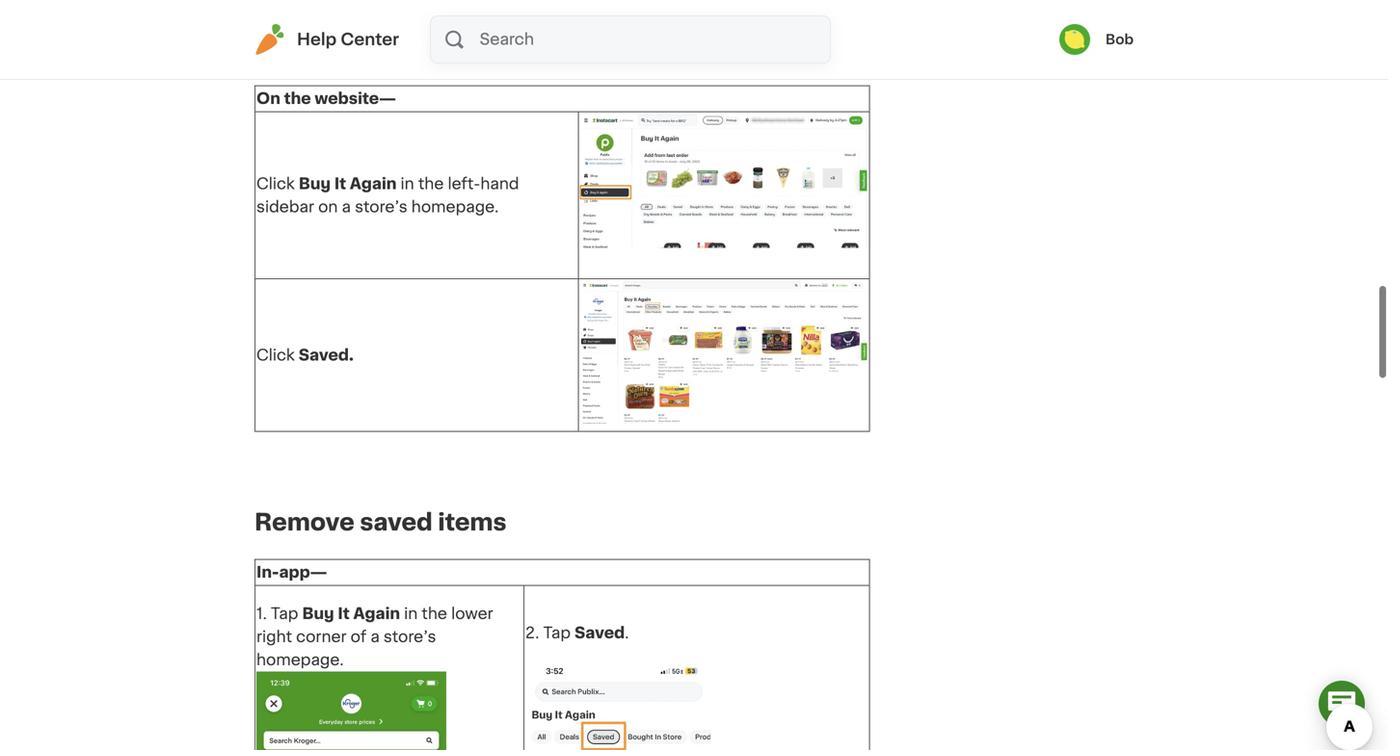 Task type: vqa. For each thing, say whether or not it's contained in the screenshot.
the leftmost Tap
yes



Task type: locate. For each thing, give the bounding box(es) containing it.
0 vertical spatial buy
[[299, 176, 331, 192]]

0 horizontal spatial homepage.
[[256, 653, 344, 668]]

homepage. inside the in the left-hand sidebar on a store's homepage.
[[411, 199, 499, 215]]

the right on
[[284, 91, 311, 107]]

app—
[[279, 565, 327, 581]]

the left left-
[[418, 176, 444, 192]]

items
[[438, 511, 507, 534]]

bob
[[1106, 33, 1134, 46]]

0 vertical spatial tap
[[271, 607, 298, 622]]

in-app—
[[256, 565, 327, 581]]

homepage. down corner
[[256, 653, 344, 668]]

a right of
[[370, 630, 380, 645]]

store's for click buy it again
[[355, 199, 407, 215]]

remove saved items
[[254, 511, 507, 534]]

homepage. down left-
[[411, 199, 499, 215]]

1 vertical spatial in
[[404, 607, 418, 622]]

1 vertical spatial buy
[[302, 607, 334, 622]]

2.
[[525, 626, 539, 641]]

store's right on
[[355, 199, 407, 215]]

again down website—
[[350, 176, 397, 192]]

tap right 2.
[[543, 626, 571, 641]]

buy up on
[[299, 176, 331, 192]]

a
[[342, 199, 351, 215], [370, 630, 380, 645]]

it up corner
[[338, 607, 350, 622]]

1.
[[256, 607, 267, 622]]

0 vertical spatial click
[[256, 176, 295, 192]]

in the left-hand sidebar on a store's homepage.
[[256, 176, 519, 215]]

1 vertical spatial click
[[256, 348, 295, 363]]

corner
[[296, 630, 347, 645]]

0 vertical spatial in
[[401, 176, 414, 192]]

the inside the in the left-hand sidebar on a store's homepage.
[[418, 176, 444, 192]]

1 vertical spatial the
[[418, 176, 444, 192]]

a inside in the lower right corner of a store's homepage.
[[370, 630, 380, 645]]

0 vertical spatial the
[[284, 91, 311, 107]]

store's inside in the lower right corner of a store's homepage.
[[384, 630, 436, 645]]

0 horizontal spatial tap
[[271, 607, 298, 622]]

help center
[[297, 31, 399, 48]]

1 horizontal spatial a
[[370, 630, 380, 645]]

right
[[256, 630, 292, 645]]

in left left-
[[401, 176, 414, 192]]

in
[[401, 176, 414, 192], [404, 607, 418, 622]]

the inside in the lower right corner of a store's homepage.
[[422, 607, 447, 622]]

in left the lower
[[404, 607, 418, 622]]

center
[[341, 31, 399, 48]]

saved
[[360, 511, 433, 534]]

tap
[[271, 607, 298, 622], [543, 626, 571, 641]]

it
[[334, 176, 346, 192], [338, 607, 350, 622]]

store's inside the in the left-hand sidebar on a store's homepage.
[[355, 199, 407, 215]]

click for click buy it again
[[256, 176, 295, 192]]

homepage.
[[411, 199, 499, 215], [256, 653, 344, 668]]

2 click from the top
[[256, 348, 295, 363]]

1 horizontal spatial homepage.
[[411, 199, 499, 215]]

buy
[[299, 176, 331, 192], [302, 607, 334, 622]]

in inside in the lower right corner of a store's homepage.
[[404, 607, 418, 622]]

1 horizontal spatial tap
[[543, 626, 571, 641]]

click
[[256, 176, 295, 192], [256, 348, 295, 363]]

saved.
[[299, 348, 354, 363]]

1. tap buy it again
[[256, 607, 400, 622]]

0 vertical spatial homepage.
[[411, 199, 499, 215]]

Search search field
[[478, 16, 830, 63]]

store's
[[355, 199, 407, 215], [384, 630, 436, 645]]

1 vertical spatial again
[[353, 607, 400, 622]]

tap for 1.
[[271, 607, 298, 622]]

in-
[[256, 565, 279, 581]]

click left saved.
[[256, 348, 295, 363]]

1 click from the top
[[256, 176, 295, 192]]

1 vertical spatial homepage.
[[256, 653, 344, 668]]

store's right of
[[384, 630, 436, 645]]

0 vertical spatial a
[[342, 199, 351, 215]]

tap right 1.
[[271, 607, 298, 622]]

a right on
[[342, 199, 351, 215]]

0 vertical spatial store's
[[355, 199, 407, 215]]

a for on
[[342, 199, 351, 215]]

the left the lower
[[422, 607, 447, 622]]

store's for 1. tap buy it again
[[384, 630, 436, 645]]

a inside the in the left-hand sidebar on a store's homepage.
[[342, 199, 351, 215]]

help center link
[[254, 24, 399, 55]]

click up "sidebar"
[[256, 176, 295, 192]]

again up of
[[353, 607, 400, 622]]

1 vertical spatial tap
[[543, 626, 571, 641]]

again
[[350, 176, 397, 192], [353, 607, 400, 622]]

the
[[284, 91, 311, 107], [418, 176, 444, 192], [422, 607, 447, 622]]

2 vertical spatial the
[[422, 607, 447, 622]]

tap for 2.
[[543, 626, 571, 641]]

1 vertical spatial a
[[370, 630, 380, 645]]

it up on
[[334, 176, 346, 192]]

homepage. inside in the lower right corner of a store's homepage.
[[256, 653, 344, 668]]

instacart image
[[254, 24, 285, 55]]

1 vertical spatial store's
[[384, 630, 436, 645]]

help
[[297, 31, 337, 48]]

in inside the in the left-hand sidebar on a store's homepage.
[[401, 176, 414, 192]]

saved
[[575, 626, 625, 641]]

0 horizontal spatial a
[[342, 199, 351, 215]]

.
[[625, 626, 629, 641]]

buy up corner
[[302, 607, 334, 622]]



Task type: describe. For each thing, give the bounding box(es) containing it.
of
[[351, 630, 367, 645]]

1 vertical spatial it
[[338, 607, 350, 622]]

homepage. for hand
[[411, 199, 499, 215]]

click saved.
[[256, 348, 354, 363]]

website—
[[315, 91, 396, 107]]

on
[[256, 91, 280, 107]]

user avatar image
[[1059, 24, 1090, 55]]

on the website—
[[256, 91, 396, 107]]

homepage. for right
[[256, 653, 344, 668]]

on
[[318, 199, 338, 215]]

sidebar
[[256, 199, 314, 215]]

hand
[[480, 176, 519, 192]]

bob link
[[1059, 24, 1134, 55]]

the for left-
[[418, 176, 444, 192]]

in for 1. tap buy it again
[[404, 607, 418, 622]]

0 vertical spatial again
[[350, 176, 397, 192]]

remove
[[254, 511, 354, 534]]

in for click buy it again
[[401, 176, 414, 192]]

lower
[[451, 607, 493, 622]]

click for click saved.
[[256, 348, 295, 363]]

the for website—
[[284, 91, 311, 107]]

2. tap saved .
[[525, 626, 629, 641]]

left-
[[448, 176, 480, 192]]

the for lower
[[422, 607, 447, 622]]

click buy it again
[[256, 176, 397, 192]]

a for of
[[370, 630, 380, 645]]

0 vertical spatial it
[[334, 176, 346, 192]]

in the lower right corner of a store's homepage.
[[256, 607, 493, 668]]



